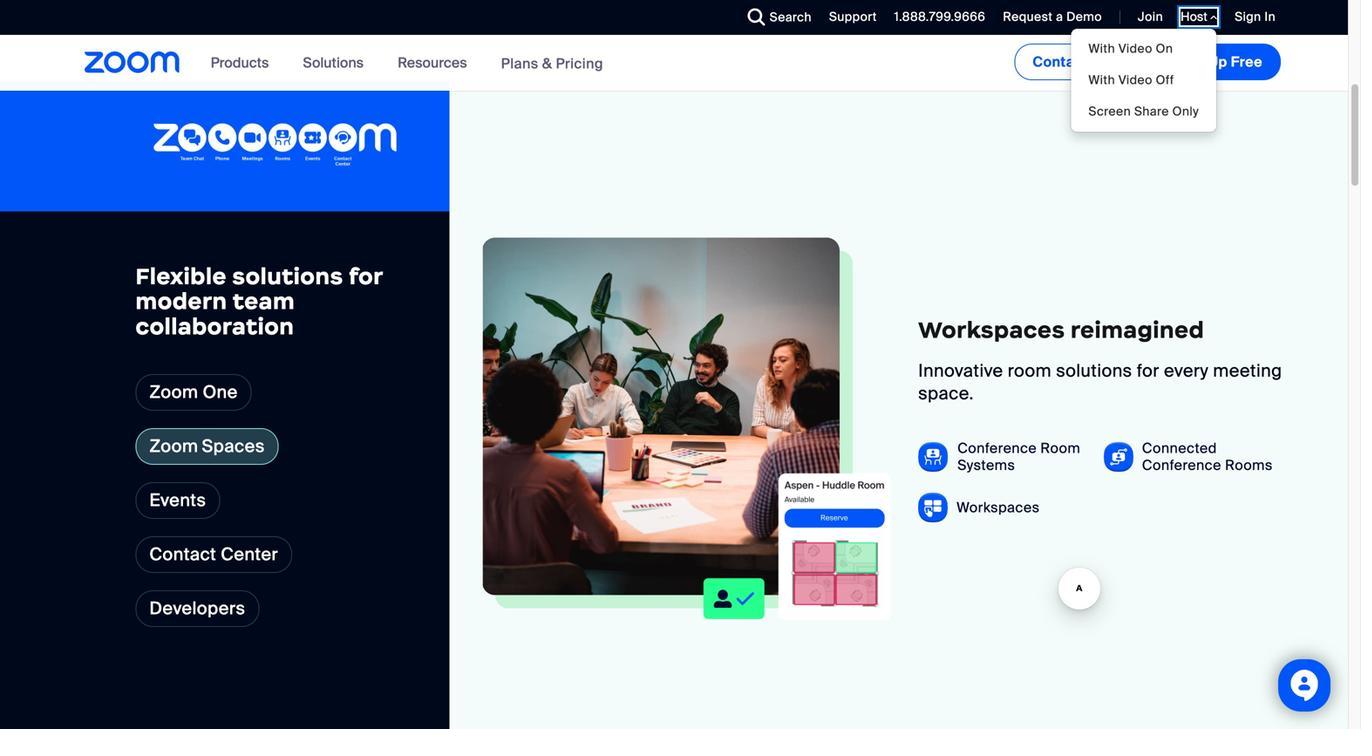 Task type: describe. For each thing, give the bounding box(es) containing it.
one
[[203, 381, 238, 403]]

center
[[221, 543, 278, 566]]

zoom for zoom one
[[149, 381, 198, 403]]

with for with video on
[[1089, 41, 1116, 57]]

plans
[[501, 54, 539, 73]]

request a demo
[[1004, 9, 1103, 25]]

product information navigation
[[198, 35, 617, 92]]

zoom logo image
[[85, 51, 180, 73]]

contact sales
[[1033, 53, 1131, 71]]

rooms
[[1226, 456, 1273, 474]]

join link up with video on
[[1125, 0, 1168, 35]]

resources button
[[398, 35, 475, 91]]

zoom spaces
[[149, 435, 265, 457]]

screen share only
[[1089, 103, 1200, 120]]

sign in
[[1235, 9, 1276, 25]]

contact center
[[149, 543, 278, 566]]

products
[[211, 54, 269, 72]]

workspaces link
[[957, 498, 1040, 517]]

meeting
[[1214, 360, 1283, 382]]

products button
[[211, 35, 277, 91]]

for inside the flexible solutions for modern team collaboration
[[349, 262, 383, 290]]

meetings navigation
[[1011, 35, 1285, 84]]

pricing
[[556, 54, 604, 73]]

sales
[[1092, 53, 1131, 71]]

contact for contact sales
[[1033, 53, 1089, 71]]

sign for sign in
[[1235, 9, 1262, 25]]

with video off
[[1089, 72, 1175, 88]]

with video on
[[1089, 41, 1174, 57]]

contact for contact center
[[149, 543, 216, 566]]

join link up with video on link
[[1138, 9, 1164, 25]]

screen share only link
[[1072, 96, 1217, 127]]

1.888.799.9666
[[895, 9, 986, 25]]

conference inside connected conference rooms
[[1143, 456, 1222, 474]]

innovative
[[919, 360, 1004, 382]]

contact sales link
[[1015, 44, 1149, 80]]

search
[[770, 9, 812, 25]]

modern
[[136, 287, 227, 316]]

zoom interface icon - workspace reservation image
[[642, 433, 893, 624]]

zoom for zoom spaces
[[149, 435, 198, 457]]

connected conference rooms
[[1143, 439, 1273, 474]]

systems
[[958, 456, 1016, 474]]

reimagined
[[1071, 316, 1205, 344]]



Task type: vqa. For each thing, say whether or not it's contained in the screenshot.
right Conference
yes



Task type: locate. For each thing, give the bounding box(es) containing it.
zoom spaces tab
[[136, 428, 279, 465]]

off
[[1156, 72, 1175, 88]]

sign for sign up free
[[1174, 53, 1205, 71]]

zoom unified communication platform image
[[153, 123, 397, 169]]

zoom one tab
[[136, 374, 252, 411]]

contact down a
[[1033, 53, 1089, 71]]

zoom one
[[149, 381, 238, 403]]

workspaces down systems
[[957, 498, 1040, 517]]

2 / 5 group
[[450, 81, 1349, 729]]

solutions button
[[303, 35, 372, 91]]

room
[[1008, 360, 1052, 382]]

sign left in
[[1235, 9, 1262, 25]]

sign right on
[[1174, 53, 1205, 71]]

every
[[1165, 360, 1209, 382]]

contact inside contact sales link
[[1033, 53, 1089, 71]]

plans & pricing
[[501, 54, 604, 73]]

1 vertical spatial for
[[1137, 360, 1160, 382]]

conference
[[958, 439, 1037, 458], [1143, 456, 1222, 474]]

with down the demo
[[1089, 41, 1116, 57]]

workspaces
[[919, 316, 1066, 344], [957, 498, 1040, 517]]

contact
[[1033, 53, 1089, 71], [149, 543, 216, 566]]

zoom left one
[[149, 381, 198, 403]]

1 vertical spatial video
[[1119, 72, 1153, 88]]

workspaces up innovative
[[919, 316, 1066, 344]]

1 vertical spatial workspaces
[[957, 498, 1040, 517]]

request a demo link
[[990, 0, 1107, 35], [1004, 9, 1103, 25]]

1 horizontal spatial for
[[1137, 360, 1160, 382]]

with video off link
[[1072, 65, 1217, 96]]

innovative room solutions for every meeting space.
[[919, 360, 1283, 405]]

2 zoom from the top
[[149, 435, 198, 457]]

1 horizontal spatial solutions
[[1057, 360, 1133, 382]]

1 vertical spatial zoom
[[149, 435, 198, 457]]

request
[[1004, 9, 1053, 25]]

0 vertical spatial solutions
[[232, 262, 343, 290]]

conference inside the conference room systems
[[958, 439, 1037, 458]]

plans & pricing link
[[501, 54, 604, 73], [501, 54, 604, 73]]

0 vertical spatial for
[[349, 262, 383, 290]]

in
[[1265, 9, 1276, 25]]

video for on
[[1119, 41, 1153, 57]]

conference room systems
[[958, 439, 1081, 474]]

host
[[1181, 9, 1211, 25]]

demo
[[1067, 9, 1103, 25]]

video left on
[[1119, 41, 1153, 57]]

1 with from the top
[[1089, 41, 1116, 57]]

conference room systems link
[[958, 439, 1101, 474]]

video
[[1119, 41, 1153, 57], [1119, 72, 1153, 88]]

contact left center
[[149, 543, 216, 566]]

sign inside button
[[1174, 53, 1205, 71]]

workspaces reimagined
[[919, 316, 1205, 344]]

flexible solutions for modern team collaboration tab list
[[136, 374, 292, 573]]

sign
[[1235, 9, 1262, 25], [1174, 53, 1205, 71]]

1 horizontal spatial conference
[[1143, 456, 1222, 474]]

1 video from the top
[[1119, 41, 1153, 57]]

conference left rooms
[[1143, 456, 1222, 474]]

host button
[[1181, 9, 1218, 25]]

collaboration
[[136, 312, 294, 341]]

team
[[233, 287, 295, 316]]

share
[[1135, 103, 1170, 120]]

0 vertical spatial zoom
[[149, 381, 198, 403]]

0 vertical spatial with
[[1089, 41, 1116, 57]]

sign in link
[[1222, 0, 1285, 35], [1235, 9, 1276, 25]]

1 vertical spatial contact
[[149, 543, 216, 566]]

zoom down zoom one tab
[[149, 435, 198, 457]]

contact inside zoom contact center tab
[[149, 543, 216, 566]]

1 vertical spatial sign
[[1174, 53, 1205, 71]]

zoom contact center tab
[[136, 536, 292, 573]]

room
[[1041, 439, 1081, 458]]

1 horizontal spatial contact
[[1033, 53, 1089, 71]]

0 horizontal spatial conference
[[958, 439, 1037, 458]]

0 horizontal spatial for
[[349, 262, 383, 290]]

solutions inside the flexible solutions for modern team collaboration
[[232, 262, 343, 290]]

solutions
[[232, 262, 343, 290], [1057, 360, 1133, 382]]

video left off
[[1119, 72, 1153, 88]]

1 vertical spatial with
[[1089, 72, 1116, 88]]

with down sales
[[1089, 72, 1116, 88]]

for
[[349, 262, 383, 290], [1137, 360, 1160, 382]]

0 vertical spatial video
[[1119, 41, 1153, 57]]

join
[[1138, 9, 1164, 25]]

1.888.799.9666 button
[[882, 0, 990, 35], [895, 9, 986, 25]]

for inside innovative room solutions for every meeting space.
[[1137, 360, 1160, 382]]

&
[[542, 54, 552, 73]]

with video on link
[[1072, 33, 1217, 65]]

join link
[[1125, 0, 1168, 35], [1138, 9, 1164, 25]]

support link
[[816, 0, 882, 35], [830, 9, 877, 25]]

flexible solutions for modern team collaboration
[[136, 262, 383, 341]]

sign up free
[[1174, 53, 1263, 71]]

flexible
[[136, 262, 227, 290]]

video for off
[[1119, 72, 1153, 88]]

1 zoom from the top
[[149, 381, 198, 403]]

a
[[1057, 9, 1064, 25]]

solutions
[[303, 54, 364, 72]]

with
[[1089, 41, 1116, 57], [1089, 72, 1116, 88]]

only
[[1173, 103, 1200, 120]]

connected conference rooms link
[[1143, 439, 1286, 474]]

support
[[830, 9, 877, 25]]

zoom
[[149, 381, 198, 403], [149, 435, 198, 457]]

zoom inside tab
[[149, 381, 198, 403]]

banner containing contact sales
[[64, 35, 1285, 92]]

1 vertical spatial solutions
[[1057, 360, 1133, 382]]

space.
[[919, 383, 974, 405]]

0 vertical spatial contact
[[1033, 53, 1089, 71]]

spaces
[[202, 435, 265, 457]]

sign up free button
[[1156, 44, 1282, 80]]

0 horizontal spatial solutions
[[232, 262, 343, 290]]

2 with from the top
[[1089, 72, 1116, 88]]

solutions inside innovative room solutions for every meeting space.
[[1057, 360, 1133, 382]]

0 vertical spatial workspaces
[[919, 316, 1066, 344]]

up
[[1209, 53, 1228, 71]]

workspaces for workspaces link
[[957, 498, 1040, 517]]

with for with video off
[[1089, 72, 1116, 88]]

resources
[[398, 54, 467, 72]]

conference up workspaces link
[[958, 439, 1037, 458]]

2 video from the top
[[1119, 72, 1153, 88]]

0 vertical spatial sign
[[1235, 9, 1262, 25]]

on
[[1156, 41, 1174, 57]]

banner
[[64, 35, 1285, 92]]

zoom inside tab
[[149, 435, 198, 457]]

0 horizontal spatial sign
[[1174, 53, 1205, 71]]

0 horizontal spatial contact
[[149, 543, 216, 566]]

screen
[[1089, 103, 1132, 120]]

free
[[1232, 53, 1263, 71]]

1 horizontal spatial sign
[[1235, 9, 1262, 25]]

workspaces for workspaces reimagined
[[919, 316, 1066, 344]]

connected
[[1143, 439, 1218, 458]]

search button
[[735, 0, 816, 35]]



